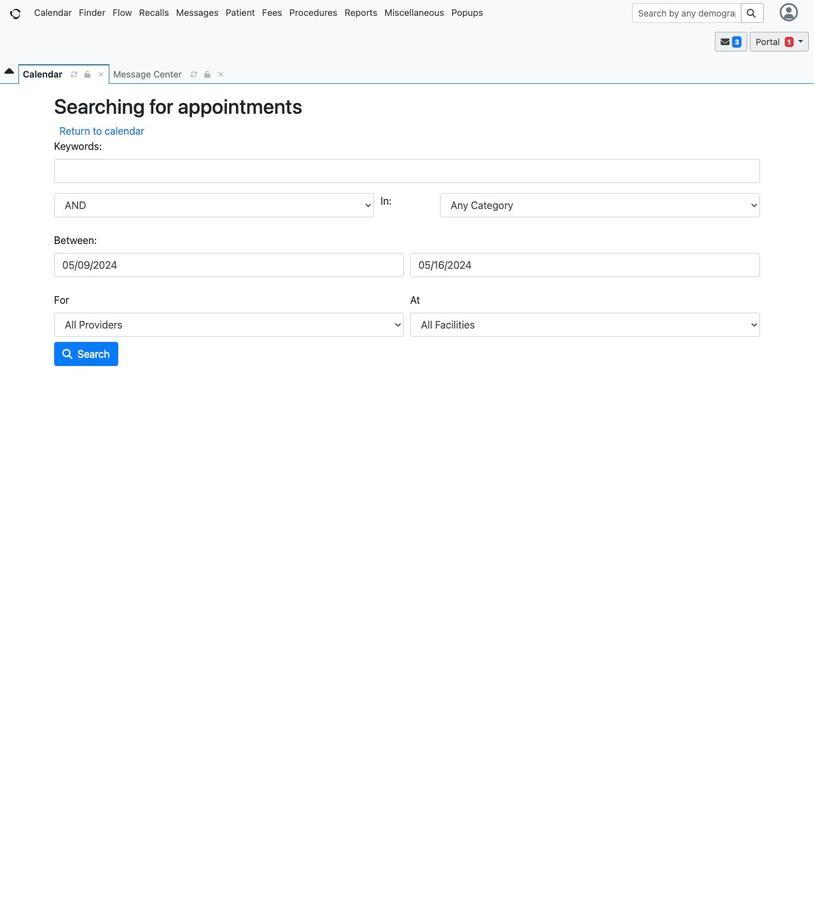 Task type: describe. For each thing, give the bounding box(es) containing it.
envelope image
[[721, 38, 730, 46]]

current user image
[[777, 4, 800, 22]]



Task type: locate. For each thing, give the bounding box(es) containing it.
search for patient by entering whole or part of any demographics field information image
[[747, 9, 758, 17]]

main menu logo image
[[10, 9, 20, 19]]

Search by any demographics text field
[[632, 3, 742, 23]]

toggle the patient panel image
[[4, 64, 14, 79]]



